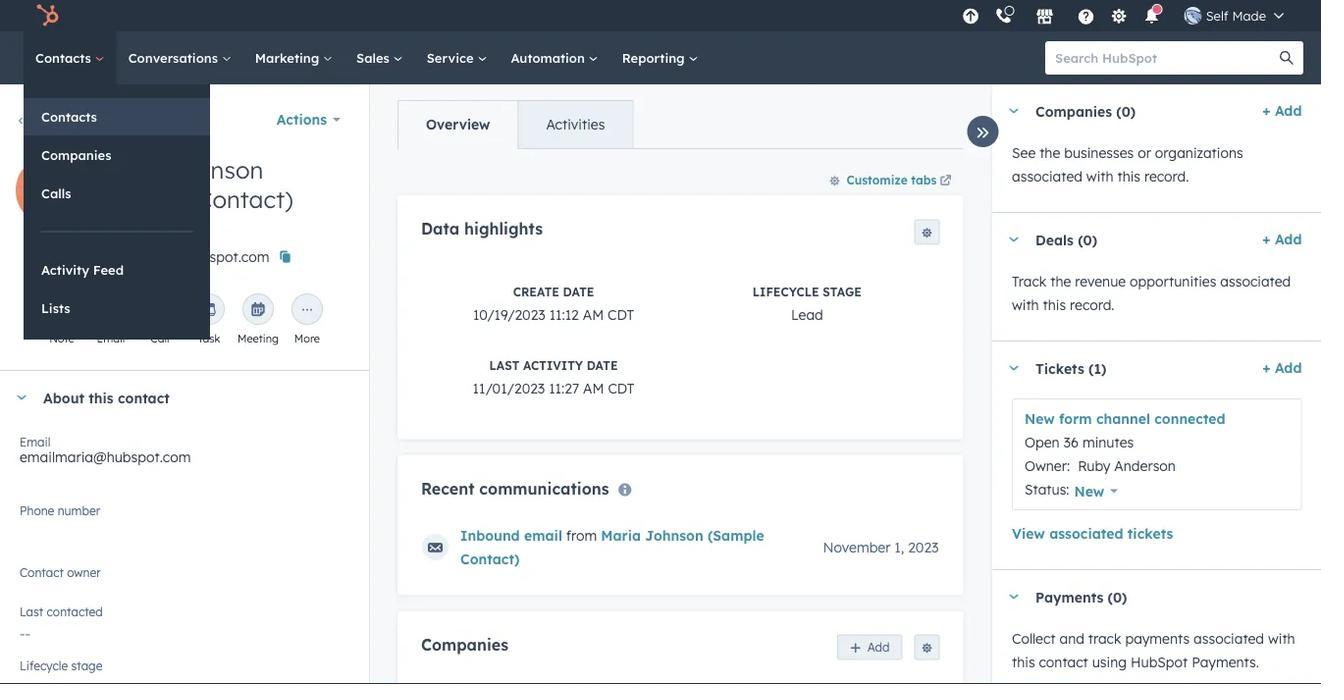 Task type: vqa. For each thing, say whether or not it's contained in the screenshot.
when inside "Refund issued by provider Get a notification when a provider refunds a template"
no



Task type: describe. For each thing, give the bounding box(es) containing it.
data
[[421, 219, 460, 239]]

Phone number text field
[[20, 500, 349, 539]]

+ add for associated
[[1263, 231, 1302, 248]]

date inside last activity date 11/01/2023 11:27 am cdt
[[587, 358, 618, 373]]

maria for maria johnson (sample contact)
[[601, 527, 641, 544]]

using
[[1092, 654, 1127, 671]]

add button
[[837, 635, 903, 661]]

self
[[1207, 7, 1229, 24]]

maria johnson (sample contact) salesperson
[[98, 155, 293, 238]]

0 vertical spatial emailmaria@hubspot.com
[[98, 248, 270, 266]]

this inside track the revenue opportunities associated with this record.
[[1043, 297, 1066, 314]]

1,
[[895, 538, 905, 556]]

with for payments (0)
[[1268, 630, 1295, 648]]

caret image for companies (0)
[[1008, 109, 1020, 113]]

activities button
[[518, 101, 633, 148]]

opportunities
[[1130, 273, 1217, 290]]

meeting image
[[250, 303, 266, 319]]

see
[[1012, 144, 1036, 162]]

lists link
[[24, 290, 210, 327]]

add for tickets (1)
[[1275, 359, 1302, 377]]

contacts inside contacts menu
[[41, 109, 97, 125]]

activity inside last activity date 11/01/2023 11:27 am cdt
[[523, 358, 583, 373]]

email for email emailmaria@hubspot.com
[[20, 435, 50, 449]]

companies inside dropdown button
[[1036, 102, 1112, 120]]

contact inside the collect and track payments associated with this contact using hubspot payments.
[[1039, 654, 1088, 671]]

note
[[49, 332, 74, 346]]

inbound
[[461, 527, 520, 544]]

owner up the contacted
[[67, 565, 101, 580]]

no
[[20, 573, 39, 590]]

track the revenue opportunities associated with this record.
[[1012, 273, 1291, 314]]

3 + from the top
[[1263, 359, 1271, 377]]

sales link
[[345, 31, 415, 84]]

actions button
[[264, 100, 353, 139]]

status:
[[1025, 481, 1069, 498]]

customize
[[847, 172, 908, 187]]

contact inside dropdown button
[[118, 389, 170, 406]]

connected
[[1155, 410, 1226, 428]]

more image
[[299, 303, 315, 319]]

ruby anderson image
[[1185, 7, 1203, 25]]

+ add button for track the revenue opportunities associated with this record.
[[1263, 228, 1302, 251]]

johnson for maria johnson (sample contact) salesperson
[[169, 155, 263, 185]]

upgrade image
[[963, 8, 980, 26]]

caret image for about this contact
[[16, 395, 27, 400]]

marketplaces button
[[1025, 0, 1066, 31]]

lifecycle stage lead
[[753, 284, 862, 323]]

1 horizontal spatial companies
[[421, 635, 509, 654]]

associated inside 'view associated tickets' link
[[1049, 525, 1123, 543]]

lifecycle stage
[[20, 658, 103, 673]]

maria johnson (sample contact) link
[[461, 527, 765, 567]]

search button
[[1271, 41, 1304, 75]]

the for see
[[1040, 144, 1060, 162]]

track
[[1088, 630, 1121, 648]]

associated inside see the businesses or organizations associated with this record.
[[1012, 168, 1083, 185]]

contact owner no owner
[[20, 565, 101, 590]]

form
[[1059, 410, 1092, 428]]

collect
[[1012, 630, 1056, 648]]

cdt inside last activity date 11/01/2023 11:27 am cdt
[[608, 379, 635, 397]]

(sample for maria johnson (sample contact)
[[708, 527, 765, 544]]

tickets
[[1128, 525, 1173, 543]]

am inside the create date 10/19/2023 11:12 am cdt
[[583, 306, 604, 323]]

open
[[1025, 434, 1060, 451]]

maria johnson (sample contact)
[[461, 527, 765, 567]]

this inside see the businesses or organizations associated with this record.
[[1118, 168, 1141, 185]]

calling icon image
[[995, 8, 1013, 25]]

notifications image
[[1144, 9, 1161, 27]]

lifecycle for lifecycle stage lead
[[753, 284, 820, 299]]

+ for organizations
[[1263, 102, 1271, 119]]

channel
[[1096, 410, 1150, 428]]

overview button
[[399, 101, 518, 148]]

note image
[[54, 303, 70, 319]]

companies (0) button
[[992, 84, 1255, 137]]

hubspot link
[[24, 4, 74, 27]]

help button
[[1070, 0, 1104, 31]]

11:27
[[549, 379, 580, 397]]

marketing link
[[243, 31, 345, 84]]

view associated tickets
[[1012, 525, 1173, 543]]

new form channel connected link
[[1025, 410, 1226, 428]]

email emailmaria@hubspot.com
[[20, 435, 191, 466]]

new form channel connected
[[1025, 410, 1226, 428]]

contact
[[20, 565, 64, 580]]

view
[[1012, 525, 1045, 543]]

with inside see the businesses or organizations associated with this record.
[[1086, 168, 1114, 185]]

customize tabs link
[[820, 164, 964, 195]]

about this contact
[[43, 389, 170, 406]]

conversations link
[[117, 31, 243, 84]]

settings link
[[1107, 5, 1132, 26]]

phone number
[[20, 503, 100, 518]]

about this contact button
[[0, 371, 349, 424]]

view associated tickets link
[[1012, 522, 1173, 546]]

phone
[[20, 503, 54, 518]]

(sample for maria johnson (sample contact) salesperson
[[98, 185, 190, 214]]

owner up the last contacted
[[43, 573, 82, 590]]

36
[[1064, 434, 1079, 451]]

see the businesses or organizations associated with this record.
[[1012, 144, 1243, 185]]

contact) for maria johnson (sample contact) salesperson
[[197, 185, 293, 214]]

meeting
[[238, 332, 279, 346]]

marketing
[[255, 50, 323, 66]]

Last contacted text field
[[20, 616, 349, 647]]

automation link
[[499, 31, 611, 84]]

automation
[[511, 50, 589, 66]]

payments (0) button
[[992, 571, 1294, 624]]

navigation containing overview
[[398, 100, 634, 149]]

tickets
[[1036, 360, 1084, 377]]

johnson for maria johnson (sample contact)
[[646, 527, 704, 544]]

activities
[[546, 116, 605, 133]]

with for deals (0)
[[1012, 297, 1039, 314]]

caret image
[[1008, 366, 1020, 371]]

associated inside the collect and track payments associated with this contact using hubspot payments.
[[1194, 630, 1264, 648]]

recent communications
[[421, 479, 610, 498]]

hubspot image
[[35, 4, 59, 27]]

activity feed
[[41, 262, 124, 278]]

new for new form channel connected
[[1025, 410, 1055, 428]]

lifecycle for lifecycle stage
[[20, 658, 68, 673]]

service
[[427, 50, 478, 66]]

last contacted
[[20, 604, 103, 619]]

deals
[[1036, 231, 1074, 248]]



Task type: locate. For each thing, give the bounding box(es) containing it.
new inside popup button
[[1074, 483, 1105, 500]]

0 horizontal spatial new
[[1025, 410, 1055, 428]]

salesperson
[[98, 221, 177, 238]]

contacts link for conversations 'link'
[[24, 31, 117, 84]]

this down or
[[1118, 168, 1141, 185]]

(0) up the 'track'
[[1108, 588, 1127, 606]]

anderson
[[1114, 458, 1176, 475]]

lifecycle up lead
[[753, 284, 820, 299]]

last activity date 11/01/2023 11:27 am cdt
[[473, 358, 635, 397]]

(0) right deals
[[1078, 231, 1097, 248]]

maria inside maria johnson (sample contact) salesperson
[[98, 155, 163, 185]]

1 horizontal spatial record.
[[1145, 168, 1189, 185]]

2 + add button from the top
[[1263, 228, 1302, 251]]

1 horizontal spatial johnson
[[646, 527, 704, 544]]

companies (0)
[[1036, 102, 1136, 120]]

0 vertical spatial lifecycle
[[753, 284, 820, 299]]

2 horizontal spatial companies
[[1036, 102, 1112, 120]]

1 + from the top
[[1263, 102, 1271, 119]]

caret image inside 'deals (0)' dropdown button
[[1008, 237, 1020, 242]]

activity inside contacts menu
[[41, 262, 89, 278]]

lifecycle inside lifecycle stage lead
[[753, 284, 820, 299]]

3 + add from the top
[[1263, 359, 1302, 377]]

0 horizontal spatial maria
[[98, 155, 163, 185]]

caret image for deals (0)
[[1008, 237, 1020, 242]]

ruby
[[1078, 458, 1111, 475]]

record.
[[1145, 168, 1189, 185], [1070, 297, 1115, 314]]

emailmaria@hubspot.com down the salesperson
[[98, 248, 270, 266]]

(0) inside companies (0) dropdown button
[[1116, 102, 1136, 120]]

actions
[[277, 111, 327, 128]]

caret image left "about" at the bottom left of page
[[16, 395, 27, 400]]

1 vertical spatial new
[[1074, 483, 1105, 500]]

1 vertical spatial email
[[20, 435, 50, 449]]

(sample
[[98, 185, 190, 214], [708, 527, 765, 544]]

made
[[1233, 7, 1267, 24]]

0 vertical spatial + add
[[1263, 102, 1302, 119]]

calling icon button
[[988, 3, 1021, 29]]

email
[[97, 332, 125, 346], [20, 435, 50, 449]]

minutes
[[1083, 434, 1134, 451]]

calls
[[41, 185, 71, 201]]

1 horizontal spatial (sample
[[708, 527, 765, 544]]

0 horizontal spatial contact
[[118, 389, 170, 406]]

search image
[[1281, 51, 1294, 65]]

this down track
[[1043, 297, 1066, 314]]

payments (0)
[[1036, 588, 1127, 606]]

1 vertical spatial (0)
[[1078, 231, 1097, 248]]

0 vertical spatial am
[[583, 306, 604, 323]]

+
[[1263, 102, 1271, 119], [1263, 231, 1271, 248], [1263, 359, 1271, 377]]

organizations
[[1155, 144, 1243, 162]]

+ for associated
[[1263, 231, 1271, 248]]

contacts link for companies link
[[24, 98, 210, 136]]

associated right opportunities
[[1220, 273, 1291, 290]]

2 cdt from the top
[[608, 379, 635, 397]]

1 vertical spatial +
[[1263, 231, 1271, 248]]

Search HubSpot search field
[[1046, 41, 1286, 75]]

(0) inside "payments (0)" dropdown button
[[1108, 588, 1127, 606]]

2 vertical spatial + add
[[1263, 359, 1302, 377]]

caret image up "see" on the right of page
[[1008, 109, 1020, 113]]

settings image
[[1111, 8, 1129, 26]]

tickets (1)
[[1036, 360, 1107, 377]]

1 horizontal spatial contact)
[[461, 550, 520, 567]]

the for track
[[1050, 273, 1071, 290]]

navigation
[[398, 100, 634, 149]]

1 horizontal spatial contact
[[1039, 654, 1088, 671]]

1 vertical spatial johnson
[[646, 527, 704, 544]]

task image
[[201, 303, 217, 319]]

(sample inside maria johnson (sample contact)
[[708, 527, 765, 544]]

maria for maria johnson (sample contact) salesperson
[[98, 155, 163, 185]]

1 horizontal spatial new
[[1074, 483, 1105, 500]]

activity up 11:27
[[523, 358, 583, 373]]

(1)
[[1089, 360, 1107, 377]]

0 vertical spatial johnson
[[169, 155, 263, 185]]

record. inside see the businesses or organizations associated with this record.
[[1145, 168, 1189, 185]]

1 vertical spatial + add button
[[1263, 228, 1302, 251]]

task
[[198, 332, 220, 346]]

11/01/2023
[[473, 379, 545, 397]]

lifecycle
[[753, 284, 820, 299], [20, 658, 68, 673]]

associated up payments.
[[1194, 630, 1264, 648]]

0 vertical spatial last
[[490, 358, 520, 373]]

communications
[[480, 479, 610, 498]]

2 + from the top
[[1263, 231, 1271, 248]]

0 vertical spatial activity
[[41, 262, 89, 278]]

0 vertical spatial email
[[97, 332, 125, 346]]

record. inside track the revenue opportunities associated with this record.
[[1070, 297, 1115, 314]]

associated inside track the revenue opportunities associated with this record.
[[1220, 273, 1291, 290]]

with inside the collect and track payments associated with this contact using hubspot payments.
[[1268, 630, 1295, 648]]

the right "see" on the right of page
[[1040, 144, 1060, 162]]

contacted
[[47, 604, 103, 619]]

cdt right 11:27
[[608, 379, 635, 397]]

this inside the collect and track payments associated with this contact using hubspot payments.
[[1012, 654, 1035, 671]]

notifications button
[[1136, 0, 1169, 31]]

tabs
[[912, 172, 937, 187]]

contact
[[118, 389, 170, 406], [1039, 654, 1088, 671]]

1 horizontal spatial with
[[1086, 168, 1114, 185]]

1 vertical spatial last
[[20, 604, 43, 619]]

lifecycle left "stage"
[[20, 658, 68, 673]]

0 horizontal spatial johnson
[[169, 155, 263, 185]]

1 vertical spatial lifecycle
[[20, 658, 68, 673]]

new up open
[[1025, 410, 1055, 428]]

email inside email emailmaria@hubspot.com
[[20, 435, 50, 449]]

companies link
[[24, 137, 210, 174]]

0 horizontal spatial (sample
[[98, 185, 190, 214]]

last down no
[[20, 604, 43, 619]]

0 vertical spatial cdt
[[608, 306, 635, 323]]

data highlights
[[421, 219, 543, 239]]

last inside last activity date 11/01/2023 11:27 am cdt
[[490, 358, 520, 373]]

caret image inside about this contact dropdown button
[[16, 395, 27, 400]]

customize tabs
[[847, 172, 937, 187]]

1 vertical spatial (sample
[[708, 527, 765, 544]]

about
[[43, 389, 84, 406]]

november 1, 2023
[[823, 538, 939, 556]]

add for deals (0)
[[1275, 231, 1302, 248]]

last for last activity date 11/01/2023 11:27 am cdt
[[490, 358, 520, 373]]

last up 11/01/2023
[[490, 358, 520, 373]]

1 horizontal spatial last
[[490, 358, 520, 373]]

(0)
[[1116, 102, 1136, 120], [1078, 231, 1097, 248], [1108, 588, 1127, 606]]

caret image
[[1008, 109, 1020, 113], [1008, 237, 1020, 242], [16, 395, 27, 400], [1008, 595, 1020, 600]]

0 vertical spatial (sample
[[98, 185, 190, 214]]

0 vertical spatial +
[[1263, 102, 1271, 119]]

2023
[[909, 538, 939, 556]]

the inside see the businesses or organizations associated with this record.
[[1040, 144, 1060, 162]]

track
[[1012, 273, 1047, 290]]

cdt inside the create date 10/19/2023 11:12 am cdt
[[608, 306, 635, 323]]

contact)
[[197, 185, 293, 214], [461, 550, 520, 567]]

date up 11:12
[[563, 284, 595, 299]]

payments.
[[1192, 654, 1259, 671]]

0 horizontal spatial last
[[20, 604, 43, 619]]

caret image inside "payments (0)" dropdown button
[[1008, 595, 1020, 600]]

cdt
[[608, 306, 635, 323], [608, 379, 635, 397]]

(0) for companies (0)
[[1116, 102, 1136, 120]]

1 vertical spatial cdt
[[608, 379, 635, 397]]

(0) for payments (0)
[[1108, 588, 1127, 606]]

1 horizontal spatial email
[[97, 332, 125, 346]]

contact) inside maria johnson (sample contact) salesperson
[[197, 185, 293, 214]]

1 vertical spatial activity
[[523, 358, 583, 373]]

1 vertical spatial companies
[[41, 147, 111, 163]]

create date 10/19/2023 11:12 am cdt
[[473, 284, 635, 323]]

1 vertical spatial date
[[587, 358, 618, 373]]

self made button
[[1173, 0, 1296, 31]]

highlights
[[465, 219, 543, 239]]

november
[[823, 538, 891, 556]]

0 vertical spatial contact
[[118, 389, 170, 406]]

+ add for organizations
[[1263, 102, 1302, 119]]

contact) down actions
[[197, 185, 293, 214]]

caret image left deals
[[1008, 237, 1020, 242]]

contact down and on the right of the page
[[1039, 654, 1088, 671]]

and
[[1060, 630, 1085, 648]]

johnson inside maria johnson (sample contact)
[[646, 527, 704, 544]]

calls link
[[24, 175, 210, 212]]

0 horizontal spatial contact)
[[197, 185, 293, 214]]

1 vertical spatial maria
[[601, 527, 641, 544]]

1 vertical spatial with
[[1012, 297, 1039, 314]]

am inside last activity date 11/01/2023 11:27 am cdt
[[583, 379, 604, 397]]

1 vertical spatial emailmaria@hubspot.com
[[20, 449, 191, 466]]

deals (0) button
[[992, 213, 1255, 266]]

1 horizontal spatial lifecycle
[[753, 284, 820, 299]]

tickets (1) button
[[992, 342, 1255, 395]]

email for email
[[97, 332, 125, 346]]

new button
[[1069, 482, 1123, 501]]

new down 'ruby'
[[1074, 483, 1105, 500]]

(0) for deals (0)
[[1078, 231, 1097, 248]]

0 horizontal spatial companies
[[41, 147, 111, 163]]

0 horizontal spatial activity
[[41, 262, 89, 278]]

2 vertical spatial +
[[1263, 359, 1271, 377]]

owner:
[[1025, 458, 1070, 475]]

associated
[[1012, 168, 1083, 185], [1220, 273, 1291, 290], [1049, 525, 1123, 543], [1194, 630, 1264, 648]]

contacts menu
[[24, 84, 210, 340]]

email down lists "link"
[[97, 332, 125, 346]]

1 horizontal spatial maria
[[601, 527, 641, 544]]

1 cdt from the top
[[608, 306, 635, 323]]

service link
[[415, 31, 499, 84]]

upgrade link
[[959, 5, 984, 26]]

from
[[566, 527, 597, 544]]

contacts
[[35, 50, 95, 66], [41, 109, 97, 125], [30, 111, 91, 128]]

date down the create date 10/19/2023 11:12 am cdt
[[587, 358, 618, 373]]

call
[[151, 332, 169, 346]]

(sample inside maria johnson (sample contact) salesperson
[[98, 185, 190, 214]]

or
[[1138, 144, 1151, 162]]

0 vertical spatial the
[[1040, 144, 1060, 162]]

with inside track the revenue opportunities associated with this record.
[[1012, 297, 1039, 314]]

sales
[[357, 50, 393, 66]]

emailmaria@hubspot.com up number
[[20, 449, 191, 466]]

2 vertical spatial companies
[[421, 635, 509, 654]]

3 + add button from the top
[[1263, 356, 1302, 380]]

stage
[[823, 284, 862, 299]]

maria right 'from'
[[601, 527, 641, 544]]

contact) for maria johnson (sample contact)
[[461, 550, 520, 567]]

+ add button
[[1263, 99, 1302, 123], [1263, 228, 1302, 251], [1263, 356, 1302, 380]]

0 vertical spatial companies
[[1036, 102, 1112, 120]]

am right 11:12
[[583, 306, 604, 323]]

0 horizontal spatial with
[[1012, 297, 1039, 314]]

conversations
[[128, 50, 222, 66]]

activity up lists
[[41, 262, 89, 278]]

johnson inside maria johnson (sample contact) salesperson
[[169, 155, 263, 185]]

record. down revenue
[[1070, 297, 1115, 314]]

marketplaces image
[[1037, 9, 1054, 27]]

1 vertical spatial contact
[[1039, 654, 1088, 671]]

reporting link
[[611, 31, 710, 84]]

0 horizontal spatial lifecycle
[[20, 658, 68, 673]]

1 vertical spatial the
[[1050, 273, 1071, 290]]

maria
[[98, 155, 163, 185], [601, 527, 641, 544]]

contact) down inbound
[[461, 550, 520, 567]]

0 vertical spatial contact)
[[197, 185, 293, 214]]

payments
[[1036, 588, 1104, 606]]

1 + add button from the top
[[1263, 99, 1302, 123]]

0 horizontal spatial record.
[[1070, 297, 1115, 314]]

2 + add from the top
[[1263, 231, 1302, 248]]

2 vertical spatial (0)
[[1108, 588, 1127, 606]]

1 vertical spatial am
[[583, 379, 604, 397]]

0 vertical spatial date
[[563, 284, 595, 299]]

0 vertical spatial record.
[[1145, 168, 1189, 185]]

1 horizontal spatial activity
[[523, 358, 583, 373]]

date inside the create date 10/19/2023 11:12 am cdt
[[563, 284, 595, 299]]

feed
[[93, 262, 124, 278]]

record. down or
[[1145, 168, 1189, 185]]

maria up the salesperson
[[98, 155, 163, 185]]

2 vertical spatial with
[[1268, 630, 1295, 648]]

this down collect
[[1012, 654, 1035, 671]]

+ add button for see the businesses or organizations associated with this record.
[[1263, 99, 1302, 123]]

contact down the call
[[118, 389, 170, 406]]

lists
[[41, 300, 70, 316]]

0 vertical spatial with
[[1086, 168, 1114, 185]]

this right "about" at the bottom left of page
[[89, 389, 114, 406]]

new for new
[[1074, 483, 1105, 500]]

companies inside contacts menu
[[41, 147, 111, 163]]

businesses
[[1064, 144, 1134, 162]]

caret image inside companies (0) dropdown button
[[1008, 109, 1020, 113]]

1 vertical spatial + add
[[1263, 231, 1302, 248]]

the right track
[[1050, 273, 1071, 290]]

(0) up businesses
[[1116, 102, 1136, 120]]

0 vertical spatial + add button
[[1263, 99, 1302, 123]]

1 vertical spatial record.
[[1070, 297, 1115, 314]]

am right 11:27
[[583, 379, 604, 397]]

contact) inside maria johnson (sample contact)
[[461, 550, 520, 567]]

0 horizontal spatial email
[[20, 435, 50, 449]]

associated down new popup button
[[1049, 525, 1123, 543]]

11:12
[[550, 306, 579, 323]]

caret image up collect
[[1008, 595, 1020, 600]]

this
[[1118, 168, 1141, 185], [1043, 297, 1066, 314], [89, 389, 114, 406], [1012, 654, 1035, 671]]

0 vertical spatial maria
[[98, 155, 163, 185]]

the inside track the revenue opportunities associated with this record.
[[1050, 273, 1071, 290]]

overview
[[426, 116, 490, 133]]

1 vertical spatial contact)
[[461, 550, 520, 567]]

help image
[[1078, 9, 1096, 27]]

0 vertical spatial new
[[1025, 410, 1055, 428]]

(0) inside 'deals (0)' dropdown button
[[1078, 231, 1097, 248]]

2 horizontal spatial with
[[1268, 630, 1295, 648]]

0 vertical spatial (0)
[[1116, 102, 1136, 120]]

add for companies (0)
[[1275, 102, 1302, 119]]

activity feed link
[[24, 251, 210, 289]]

1 + add from the top
[[1263, 102, 1302, 119]]

this inside about this contact dropdown button
[[89, 389, 114, 406]]

last
[[490, 358, 520, 373], [20, 604, 43, 619]]

payments
[[1125, 630, 1190, 648]]

email down "about" at the bottom left of page
[[20, 435, 50, 449]]

more
[[294, 332, 320, 346]]

last for last contacted
[[20, 604, 43, 619]]

2 vertical spatial + add button
[[1263, 356, 1302, 380]]

associated down "see" on the right of page
[[1012, 168, 1083, 185]]

with
[[1086, 168, 1114, 185], [1012, 297, 1039, 314], [1268, 630, 1295, 648]]

number
[[58, 503, 100, 518]]

10/19/2023
[[473, 306, 546, 323]]

maria inside maria johnson (sample contact)
[[601, 527, 641, 544]]

caret image for payments (0)
[[1008, 595, 1020, 600]]

date
[[563, 284, 595, 299], [587, 358, 618, 373]]

self made menu
[[957, 0, 1298, 31]]

cdt right 11:12
[[608, 306, 635, 323]]



